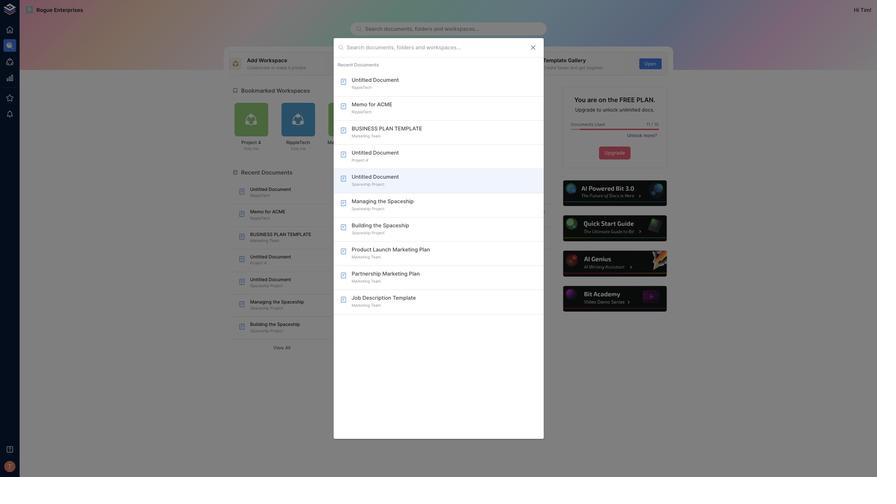 Task type: locate. For each thing, give the bounding box(es) containing it.
created inside 01:36 pm tim burton created project 2024 workspace .
[[382, 268, 397, 273]]

1 horizontal spatial workspace
[[352, 169, 383, 176]]

tim
[[861, 6, 870, 13], [358, 205, 366, 210], [358, 245, 366, 251], [358, 268, 366, 273]]

01:36 pm tim burton created project 2024 workspace .
[[358, 263, 425, 279]]

. down job description template marketing team on the left bottom
[[380, 314, 381, 320]]

3 burton from the top
[[367, 268, 381, 273]]

1 dec from the top
[[347, 185, 356, 191]]

project 4 only me
[[242, 140, 261, 151]]

1 vertical spatial untitled document spaceship project
[[250, 277, 291, 289]]

created inside 01:13 pm tim burton created untitled subpage subpage .
[[382, 205, 397, 210]]

1 horizontal spatial building
[[352, 222, 372, 229]]

1 vertical spatial plan
[[409, 271, 420, 278]]

1 vertical spatial untitled document rippletech
[[250, 187, 291, 198]]

1 vertical spatial documents
[[571, 122, 594, 127]]

create left faster
[[543, 65, 557, 70]]

. up description
[[380, 274, 381, 279]]

. inside 01:13 pm tim burton created untitled subpage subpage .
[[376, 211, 377, 216]]

1 horizontal spatial and
[[570, 65, 578, 70]]

0 horizontal spatial and
[[434, 26, 443, 32]]

0 vertical spatial created
[[382, 205, 397, 210]]

pm right "01:13"
[[369, 200, 375, 205]]

template right description
[[393, 295, 416, 302]]

memo for acme rippletech
[[352, 101, 392, 114], [250, 209, 285, 221]]

0 vertical spatial untitled document project 4
[[352, 150, 399, 163]]

0 vertical spatial template
[[395, 125, 422, 132]]

2 vertical spatial documents
[[262, 169, 293, 176]]

2 horizontal spatial 4
[[366, 158, 368, 163]]

and down gallery
[[570, 65, 578, 70]]

0 horizontal spatial workspace
[[259, 57, 287, 64]]

building up spaceship project
[[472, 187, 490, 192]]

1 horizontal spatial recent
[[338, 62, 353, 68]]

1 horizontal spatial recent documents
[[338, 62, 379, 68]]

create down documents,
[[395, 57, 412, 64]]

01:51
[[358, 240, 368, 245]]

burton down the 01:36
[[367, 268, 381, 273]]

building down subpage
[[352, 222, 372, 229]]

only inside project 4 only me
[[244, 146, 252, 151]]

1 vertical spatial building the spaceship spaceship project
[[250, 322, 300, 334]]

documents inside dialog
[[354, 62, 379, 68]]

tim inside 01:13 pm tim burton created untitled subpage subpage .
[[358, 205, 366, 210]]

1 horizontal spatial acme
[[377, 101, 392, 108]]

1 vertical spatial untitled document project 4
[[250, 254, 291, 266]]

untitled document rippletech
[[352, 77, 399, 90], [250, 187, 291, 198]]

marketing inside job description template marketing team
[[352, 304, 370, 308]]

marketing inside 'marketing team only me'
[[328, 140, 350, 145]]

bookmark
[[381, 120, 399, 125]]

workspace down 04:27 pm
[[358, 314, 380, 320]]

untitled document project 4
[[352, 150, 399, 163], [250, 254, 291, 266]]

0 vertical spatial workspace
[[259, 57, 287, 64]]

dec for dec 05, 2023
[[347, 226, 356, 231]]

1 horizontal spatial managing
[[352, 198, 377, 205]]

create
[[395, 57, 412, 64], [543, 65, 557, 70]]

workspace up or
[[259, 57, 287, 64]]

0 vertical spatial building the spaceship spaceship project
[[352, 222, 409, 236]]

2 horizontal spatial building
[[472, 187, 490, 192]]

2 help image from the top
[[562, 215, 668, 243]]

business plan template marketing team
[[352, 125, 422, 139], [250, 232, 311, 243]]

business plan template marketing team inside dialog
[[352, 125, 422, 139]]

tim down "01:13"
[[358, 205, 366, 210]]

0 horizontal spatial plan
[[274, 232, 286, 237]]

. right product
[[380, 251, 381, 257]]

burton
[[367, 205, 381, 210], [367, 245, 381, 251], [367, 268, 381, 273]]

burton up subpage
[[367, 205, 381, 210]]

2 horizontal spatial me
[[347, 146, 353, 151]]

0 horizontal spatial managing
[[250, 300, 272, 305]]

description
[[363, 295, 391, 302]]

2 vertical spatial 2023
[[365, 289, 377, 294]]

1 vertical spatial for
[[265, 209, 271, 215]]

team inside job description template marketing team
[[371, 304, 381, 308]]

workspace inside button
[[380, 125, 400, 130]]

plan up "2024"
[[419, 247, 430, 253]]

upgrade down you
[[575, 107, 596, 113]]

me inside 'marketing team only me'
[[347, 146, 353, 151]]

1 vertical spatial workspace
[[352, 169, 383, 176]]

help image
[[562, 180, 668, 207], [562, 215, 668, 243], [562, 250, 668, 278], [562, 285, 668, 313]]

1 horizontal spatial documents
[[354, 62, 379, 68]]

and inside button
[[434, 26, 443, 32]]

faster
[[558, 65, 569, 70]]

unlock more?
[[628, 133, 657, 139]]

dialog
[[334, 38, 544, 440]]

2023
[[365, 185, 376, 191], [365, 226, 377, 231], [365, 289, 377, 294]]

2 dec from the top
[[347, 226, 356, 231]]

tim inside 01:51 pm tim burton updated marketing team workspace .
[[358, 245, 366, 251]]

4
[[258, 140, 261, 145], [366, 158, 368, 163], [264, 261, 267, 266]]

11 / 10
[[647, 122, 659, 127]]

2 me from the left
[[300, 146, 306, 151]]

it
[[288, 65, 291, 70]]

template inside job description template marketing team
[[393, 295, 416, 302]]

1 horizontal spatial untitled document spaceship project
[[352, 174, 399, 187]]

plan down product launch marketing plan marketing team
[[409, 271, 420, 278]]

created down product launch marketing plan marketing team
[[382, 268, 397, 273]]

tim down 01:51
[[358, 245, 366, 251]]

workspace down bookmark on the left of the page
[[380, 125, 400, 130]]

0 horizontal spatial acme
[[272, 209, 285, 215]]

2023 right the '14,'
[[365, 185, 376, 191]]

activities
[[384, 169, 410, 176]]

view all
[[273, 345, 291, 351]]

1 burton from the top
[[367, 205, 381, 210]]

0 horizontal spatial documents
[[262, 169, 293, 176]]

0 horizontal spatial untitled document project 4
[[250, 254, 291, 266]]

pm right the 01:36
[[370, 263, 376, 268]]

burton inside 01:36 pm tim burton created project 2024 workspace .
[[367, 268, 381, 273]]

0 horizontal spatial create
[[395, 57, 412, 64]]

dec
[[347, 185, 356, 191], [347, 226, 356, 231], [347, 289, 356, 294]]

pm inside 01:51 pm tim burton updated marketing team workspace .
[[369, 240, 375, 245]]

building up view all button
[[250, 322, 268, 328]]

0 vertical spatial 4
[[258, 140, 261, 145]]

1 me from the left
[[253, 146, 259, 151]]

0 horizontal spatial only
[[244, 146, 252, 151]]

burton inside 01:51 pm tim burton updated marketing team workspace .
[[367, 245, 381, 251]]

dialog containing untitled document
[[334, 38, 544, 440]]

.
[[376, 211, 377, 216], [380, 251, 381, 257], [380, 274, 381, 279], [380, 314, 381, 320]]

project inside 01:36 pm tim burton created project 2024 workspace .
[[399, 268, 413, 273]]

building the spaceship spaceship project up view on the left bottom
[[250, 322, 300, 334]]

memo for acme rippletech inside dialog
[[352, 101, 392, 114]]

workspace
[[259, 57, 287, 64], [352, 169, 383, 176]]

pm right 01:51
[[369, 240, 375, 245]]

2 vertical spatial dec
[[347, 289, 356, 294]]

2 horizontal spatial only
[[338, 146, 346, 151]]

created
[[382, 205, 397, 210], [382, 268, 397, 273]]

and right folders
[[434, 26, 443, 32]]

1 vertical spatial business plan template marketing team
[[250, 232, 311, 243]]

4 inside project 4 only me
[[258, 140, 261, 145]]

0 vertical spatial 2023
[[365, 185, 376, 191]]

building
[[472, 187, 490, 192], [352, 222, 372, 229], [250, 322, 268, 328]]

enterprises
[[54, 6, 83, 13]]

memo
[[352, 101, 367, 108], [250, 209, 264, 215]]

view
[[273, 345, 284, 351]]

documents
[[354, 62, 379, 68], [571, 122, 594, 127], [262, 169, 293, 176]]

1 vertical spatial managing the spaceship spaceship project
[[250, 300, 304, 311]]

0 vertical spatial building
[[472, 187, 490, 192]]

upgrade down unlock more? button
[[605, 150, 625, 156]]

1 vertical spatial recent documents
[[241, 169, 293, 176]]

dec for dec 04, 2023
[[347, 289, 356, 294]]

04:27 pm
[[358, 303, 376, 308]]

2023 for dec 04, 2023
[[365, 289, 377, 294]]

0 horizontal spatial me
[[253, 146, 259, 151]]

add inside the add workspace collaborate or make it private.
[[247, 57, 257, 64]]

0 horizontal spatial template
[[393, 295, 416, 302]]

1 vertical spatial burton
[[367, 245, 381, 251]]

upgrade
[[575, 107, 596, 113], [605, 150, 625, 156]]

1 horizontal spatial untitled document project 4
[[352, 150, 399, 163]]

plan inside partnership marketing plan marketing team
[[409, 271, 420, 278]]

pm down description
[[370, 303, 376, 308]]

0 horizontal spatial add
[[247, 57, 257, 64]]

untitled document spaceship project
[[352, 174, 399, 187], [250, 277, 291, 289]]

0 vertical spatial marketing team
[[472, 216, 502, 221]]

document
[[414, 57, 440, 64], [373, 77, 399, 83], [373, 150, 399, 156], [373, 174, 399, 180], [269, 187, 291, 192], [269, 254, 291, 260], [269, 277, 291, 283]]

0 vertical spatial template
[[543, 57, 567, 64]]

1 horizontal spatial me
[[300, 146, 306, 151]]

1 horizontal spatial business plan template marketing team
[[352, 125, 422, 139]]

. for project
[[380, 274, 381, 279]]

2 vertical spatial building
[[250, 322, 268, 328]]

spaceship project
[[472, 193, 505, 198]]

tim for marketing team
[[358, 245, 366, 251]]

managing
[[352, 198, 377, 205], [250, 300, 272, 305]]

1 vertical spatial create
[[543, 65, 557, 70]]

0 vertical spatial business
[[352, 125, 378, 132]]

1 horizontal spatial 4
[[264, 261, 267, 266]]

tim down the 01:36
[[358, 268, 366, 273]]

0 horizontal spatial upgrade
[[575, 107, 596, 113]]

1 horizontal spatial upgrade
[[605, 150, 625, 156]]

01:36
[[358, 263, 369, 268]]

1 horizontal spatial create
[[543, 65, 557, 70]]

rogue
[[36, 6, 53, 13]]

dec 14, 2023
[[347, 185, 376, 191]]

building the spaceship spaceship project down subpage
[[352, 222, 409, 236]]

view all button
[[232, 343, 332, 354]]

0 vertical spatial untitled document spaceship project
[[352, 174, 399, 187]]

only inside 'marketing team only me'
[[338, 146, 346, 151]]

2 only from the left
[[291, 146, 299, 151]]

plan inside product launch marketing plan marketing team
[[419, 247, 430, 253]]

0 horizontal spatial building
[[250, 322, 268, 328]]

or
[[271, 65, 275, 70]]

recent documents
[[338, 62, 379, 68], [241, 169, 293, 176]]

0 vertical spatial business plan template marketing team
[[352, 125, 422, 139]]

workspace up dec 14, 2023
[[352, 169, 383, 176]]

create inside template gallery create faster and get inspired.
[[543, 65, 557, 70]]

0 vertical spatial burton
[[367, 205, 381, 210]]

0 vertical spatial memo for acme rippletech
[[352, 101, 392, 114]]

upgrade button
[[599, 147, 631, 160]]

0 vertical spatial for
[[369, 101, 376, 108]]

recent
[[338, 62, 353, 68], [241, 169, 260, 176]]

1 vertical spatial template
[[393, 295, 416, 302]]

burton inside 01:13 pm tim burton created untitled subpage subpage .
[[367, 205, 381, 210]]

template
[[395, 125, 422, 132], [287, 232, 311, 237]]

private.
[[292, 65, 307, 70]]

2 burton from the top
[[367, 245, 381, 251]]

1 horizontal spatial add
[[350, 61, 359, 67]]

1 vertical spatial acme
[[272, 209, 285, 215]]

. up dec 05, 2023
[[376, 211, 377, 216]]

dec left the '14,'
[[347, 185, 356, 191]]

0 horizontal spatial 4
[[258, 140, 261, 145]]

1 horizontal spatial managing the spaceship spaceship project
[[352, 198, 414, 211]]

0 vertical spatial recent
[[338, 62, 353, 68]]

. inside 01:51 pm tim burton updated marketing team workspace .
[[380, 251, 381, 257]]

3 dec from the top
[[347, 289, 356, 294]]

1 marketing team from the top
[[472, 216, 502, 221]]

workspace down the 01:36
[[358, 274, 380, 279]]

1 vertical spatial upgrade
[[605, 150, 625, 156]]

template up faster
[[543, 57, 567, 64]]

untitled document project 4 inside dialog
[[352, 150, 399, 163]]

tim inside 01:36 pm tim burton created project 2024 workspace .
[[358, 268, 366, 273]]

pm inside 01:36 pm tim burton created project 2024 workspace .
[[370, 263, 376, 268]]

me inside project 4 only me
[[253, 146, 259, 151]]

Search documents, folders and workspaces... text field
[[347, 42, 524, 53]]

hi tim !
[[854, 6, 872, 13]]

1 only from the left
[[244, 146, 252, 151]]

burton down 01:51
[[367, 245, 381, 251]]

3 me from the left
[[347, 146, 353, 151]]

pm inside 01:13 pm tim burton created untitled subpage subpage .
[[369, 200, 375, 205]]

workspace
[[380, 125, 400, 130], [358, 251, 380, 257], [358, 274, 380, 279], [358, 314, 380, 320]]

dec left 05,
[[347, 226, 356, 231]]

1 vertical spatial and
[[570, 65, 578, 70]]

2023 for dec 14, 2023
[[365, 185, 376, 191]]

0 vertical spatial acme
[[377, 101, 392, 108]]

0 horizontal spatial managing the spaceship spaceship project
[[250, 300, 304, 311]]

untitled document spaceship project inside dialog
[[352, 174, 399, 187]]

0 vertical spatial documents
[[354, 62, 379, 68]]

2 vertical spatial burton
[[367, 268, 381, 273]]

rogue enterprises
[[36, 6, 83, 13]]

template
[[543, 57, 567, 64], [393, 295, 416, 302]]

1 vertical spatial business
[[250, 232, 273, 237]]

1 vertical spatial marketing team
[[472, 239, 502, 243]]

add inside add button
[[350, 61, 359, 67]]

recently
[[463, 169, 487, 176]]

. inside 01:36 pm tim burton created project 2024 workspace .
[[380, 274, 381, 279]]

gallery
[[568, 57, 586, 64]]

get
[[579, 65, 586, 70]]

plan
[[419, 247, 430, 253], [409, 271, 420, 278]]

the
[[608, 96, 618, 104], [491, 187, 498, 192], [378, 198, 386, 205], [373, 222, 382, 229], [273, 300, 280, 305], [269, 322, 276, 328]]

dec up job
[[347, 289, 356, 294]]

2023 right 05,
[[365, 226, 377, 231]]

0 vertical spatial managing
[[352, 198, 377, 205]]

0 vertical spatial memo
[[352, 101, 367, 108]]

workspace activities
[[352, 169, 410, 176]]

workspace inside the add workspace collaborate or make it private.
[[259, 57, 287, 64]]

11
[[647, 122, 651, 127]]

0 horizontal spatial memo
[[250, 209, 264, 215]]

project
[[242, 140, 257, 145], [352, 158, 365, 163], [372, 182, 385, 187], [492, 193, 505, 198], [372, 207, 385, 211], [372, 231, 385, 236], [250, 261, 263, 266], [399, 268, 413, 273], [270, 284, 283, 289], [270, 306, 283, 311], [270, 329, 283, 334]]

created left untitled subpage link
[[382, 205, 397, 210]]

untitled
[[352, 77, 372, 83], [352, 150, 372, 156], [352, 174, 372, 180], [250, 187, 268, 192], [399, 205, 415, 210], [250, 254, 268, 260], [250, 277, 268, 283]]

1 created from the top
[[382, 205, 397, 210]]

marketing team
[[472, 216, 502, 221], [472, 239, 502, 243]]

folders
[[415, 26, 433, 32]]

3 only from the left
[[338, 146, 346, 151]]

2023 up description
[[365, 289, 377, 294]]

0 vertical spatial plan
[[379, 125, 393, 132]]

1 vertical spatial 4
[[366, 158, 368, 163]]

more?
[[644, 133, 657, 139]]

and
[[434, 26, 443, 32], [570, 65, 578, 70]]

workspace up the 01:36
[[358, 251, 380, 257]]

free
[[620, 96, 635, 104]]

/
[[652, 122, 653, 127]]

2 created from the top
[[382, 268, 397, 273]]

01:13
[[358, 200, 368, 205]]



Task type: vqa. For each thing, say whether or not it's contained in the screenshot.
third tooltip from the top
no



Task type: describe. For each thing, give the bounding box(es) containing it.
tim for untitled subpage
[[358, 205, 366, 210]]

are
[[588, 96, 597, 104]]

1 vertical spatial building
[[352, 222, 372, 229]]

04:27
[[358, 303, 369, 308]]

bookmark workspace
[[380, 120, 400, 130]]

05,
[[357, 226, 364, 231]]

1 help image from the top
[[562, 180, 668, 207]]

01:51 pm tim burton updated marketing team workspace .
[[358, 240, 433, 257]]

open button
[[639, 58, 662, 69]]

subpage
[[358, 211, 376, 216]]

for inside dialog
[[369, 101, 376, 108]]

open
[[645, 61, 656, 67]]

upgrade inside you are on the free plan. upgrade to unlock unlimited docs.
[[575, 107, 596, 113]]

pm for project
[[370, 263, 376, 268]]

1 vertical spatial memo
[[250, 209, 264, 215]]

1 vertical spatial plan
[[274, 232, 286, 237]]

t button
[[2, 460, 18, 475]]

and inside template gallery create faster and get inspired.
[[570, 65, 578, 70]]

add workspace collaborate or make it private.
[[247, 57, 307, 70]]

0 horizontal spatial recent documents
[[241, 169, 293, 176]]

0 horizontal spatial untitled document rippletech
[[250, 187, 291, 198]]

pm for untitled
[[369, 200, 375, 205]]

10
[[654, 122, 659, 127]]

only for marketing
[[338, 146, 346, 151]]

search
[[365, 26, 383, 32]]

!
[[870, 6, 872, 13]]

untitled subpage link
[[399, 205, 434, 210]]

documents,
[[384, 26, 414, 32]]

the inside you are on the free plan. upgrade to unlock unlimited docs.
[[608, 96, 618, 104]]

favorited
[[488, 169, 514, 176]]

0 horizontal spatial for
[[265, 209, 271, 215]]

. for untitled
[[376, 211, 377, 216]]

team inside partnership marketing plan marketing team
[[371, 279, 381, 284]]

hi
[[854, 6, 860, 13]]

created for project
[[382, 268, 397, 273]]

me inside rippletech only me
[[300, 146, 306, 151]]

project 2024 link
[[399, 268, 425, 273]]

documents used
[[571, 122, 605, 127]]

building the spaceship
[[472, 187, 522, 192]]

burton for untitled
[[367, 205, 381, 210]]

1 horizontal spatial memo
[[352, 101, 367, 108]]

to
[[597, 107, 602, 113]]

marketing inside 01:51 pm tim burton updated marketing team workspace .
[[400, 245, 420, 251]]

0 vertical spatial untitled document rippletech
[[352, 77, 399, 90]]

unlock more? button
[[624, 130, 659, 141]]

3 help image from the top
[[562, 250, 668, 278]]

subpage
[[416, 205, 434, 210]]

upgrade inside 'button'
[[605, 150, 625, 156]]

template gallery create faster and get inspired.
[[543, 57, 604, 70]]

2 horizontal spatial documents
[[571, 122, 594, 127]]

recently favorited
[[463, 169, 514, 176]]

docs.
[[642, 107, 655, 113]]

2 vertical spatial 4
[[264, 261, 267, 266]]

untitled inside 01:13 pm tim burton created untitled subpage subpage .
[[399, 205, 415, 210]]

partnership
[[352, 271, 381, 278]]

bookmarked workspaces
[[241, 87, 310, 94]]

project inside project 4 only me
[[242, 140, 257, 145]]

. for marketing
[[380, 251, 381, 257]]

pm for marketing
[[369, 240, 375, 245]]

me for project
[[253, 146, 259, 151]]

add for add
[[350, 61, 359, 67]]

04,
[[357, 289, 364, 294]]

inspired.
[[587, 65, 604, 70]]

unlimited
[[620, 107, 641, 113]]

unlock
[[603, 107, 618, 113]]

template inside template gallery create faster and get inspired.
[[543, 57, 567, 64]]

search documents, folders and workspaces... button
[[350, 22, 547, 35]]

1 horizontal spatial building the spaceship spaceship project
[[352, 222, 409, 236]]

job description template marketing team
[[352, 295, 416, 308]]

t
[[8, 463, 12, 471]]

workspaces...
[[445, 26, 480, 32]]

product launch marketing plan marketing team
[[352, 247, 430, 260]]

workspace .
[[358, 314, 381, 320]]

0 vertical spatial recent documents
[[338, 62, 379, 68]]

01:13 pm tim burton created untitled subpage subpage .
[[358, 200, 434, 216]]

unlock
[[628, 133, 643, 139]]

tim right hi
[[861, 6, 870, 13]]

dec 04, 2023
[[347, 289, 377, 294]]

burton for marketing
[[367, 245, 381, 251]]

used
[[595, 122, 605, 127]]

updated
[[382, 245, 399, 251]]

created for untitled
[[382, 205, 397, 210]]

tim for project 2024
[[358, 268, 366, 273]]

r
[[28, 7, 31, 12]]

2024
[[414, 268, 425, 273]]

you are on the free plan. upgrade to unlock unlimited docs.
[[575, 96, 656, 113]]

recent inside dialog
[[338, 62, 353, 68]]

burton for project
[[367, 268, 381, 273]]

plan.
[[637, 96, 656, 104]]

2 marketing team from the top
[[472, 239, 502, 243]]

1 vertical spatial memo for acme rippletech
[[250, 209, 285, 221]]

team inside 01:51 pm tim burton updated marketing team workspace .
[[421, 245, 433, 251]]

1 horizontal spatial template
[[395, 125, 422, 132]]

you
[[575, 96, 586, 104]]

only for project
[[244, 146, 252, 151]]

0 horizontal spatial recent
[[241, 169, 260, 176]]

add button
[[343, 58, 366, 69]]

4 inside dialog
[[366, 158, 368, 163]]

1 horizontal spatial plan
[[379, 125, 393, 132]]

create document
[[395, 57, 440, 64]]

workspaces
[[277, 87, 310, 94]]

rippletech only me
[[286, 140, 310, 151]]

workspace inside 01:36 pm tim burton created project 2024 workspace .
[[358, 274, 380, 279]]

bookmarked
[[241, 87, 275, 94]]

managing the spaceship spaceship project inside dialog
[[352, 198, 414, 211]]

on
[[599, 96, 607, 104]]

only inside rippletech only me
[[291, 146, 299, 151]]

search documents, folders and workspaces...
[[365, 26, 480, 32]]

2023 for dec 05, 2023
[[365, 226, 377, 231]]

product
[[352, 247, 372, 253]]

job
[[352, 295, 361, 302]]

launch
[[373, 247, 391, 253]]

0 horizontal spatial template
[[287, 232, 311, 237]]

add for add workspace collaborate or make it private.
[[247, 57, 257, 64]]

dec for dec 14, 2023
[[347, 185, 356, 191]]

1 horizontal spatial business
[[352, 125, 378, 132]]

make
[[276, 65, 287, 70]]

0 horizontal spatial untitled document spaceship project
[[250, 277, 291, 289]]

partnership marketing plan marketing team
[[352, 271, 420, 284]]

workspace inside 01:51 pm tim burton updated marketing team workspace .
[[358, 251, 380, 257]]

collaborate
[[247, 65, 270, 70]]

marketing team only me
[[328, 140, 363, 151]]

team inside product launch marketing plan marketing team
[[371, 255, 381, 260]]

bookmark workspace button
[[373, 103, 406, 137]]

4 help image from the top
[[562, 285, 668, 313]]

14,
[[357, 185, 363, 191]]

all
[[285, 345, 291, 351]]

me for marketing
[[347, 146, 353, 151]]

0 vertical spatial create
[[395, 57, 412, 64]]

team inside 'marketing team only me'
[[351, 140, 363, 145]]

dec 05, 2023
[[347, 226, 377, 231]]

0 horizontal spatial business
[[250, 232, 273, 237]]



